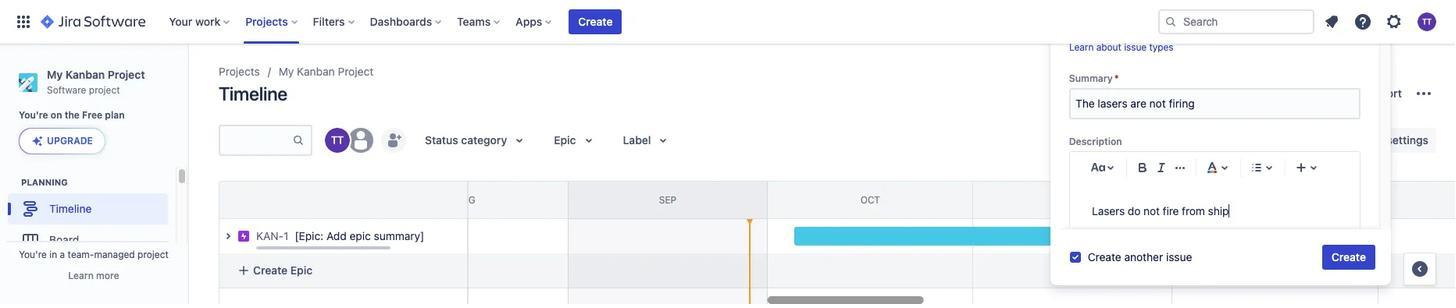 Task type: locate. For each thing, give the bounding box(es) containing it.
learn for learn more
[[68, 270, 94, 282]]

lasers
[[1092, 204, 1125, 218]]

banner
[[0, 0, 1456, 44]]

your
[[169, 15, 192, 28]]

issue left types at the right of page
[[1125, 42, 1147, 53]]

fire
[[1163, 204, 1179, 218]]

create
[[579, 15, 613, 28], [1088, 251, 1122, 264], [1332, 251, 1367, 264], [253, 264, 288, 277]]

1 horizontal spatial issue
[[1167, 251, 1193, 264]]

issue for about
[[1125, 42, 1147, 53]]

0 vertical spatial issue
[[1125, 42, 1147, 53]]

my up software
[[47, 68, 63, 81]]

jira software image
[[41, 13, 146, 31], [41, 13, 146, 31]]

0 vertical spatial timeline
[[219, 83, 288, 105]]

1 horizontal spatial open image
[[1336, 12, 1355, 31]]

aug
[[455, 194, 476, 206]]

projects
[[219, 65, 260, 78]]

epic
[[291, 264, 313, 277]]

italic ⌘i image
[[1153, 158, 1171, 177]]

another
[[1125, 251, 1164, 264]]

learn left about
[[1070, 42, 1094, 53]]

1 horizontal spatial learn
[[1070, 42, 1094, 53]]

1 vertical spatial learn
[[68, 270, 94, 282]]

project up unassigned icon
[[338, 65, 374, 78]]

1 vertical spatial issue
[[1167, 251, 1193, 264]]

0 horizontal spatial open image
[[1187, 12, 1206, 31]]

give
[[1159, 87, 1182, 100]]

free
[[82, 110, 102, 121]]

project right managed
[[138, 249, 169, 261]]

kanban for my kanban project software project
[[65, 68, 105, 81]]

None text field
[[1071, 90, 1360, 118]]

1 you're from the top
[[19, 110, 48, 121]]

bold ⌘b image
[[1134, 158, 1153, 177]]

my for my kanban project
[[279, 65, 294, 78]]

create button
[[569, 9, 622, 34], [1323, 245, 1376, 270]]

learn inside button
[[68, 270, 94, 282]]

more formatting image
[[1171, 158, 1190, 177]]

you're left on
[[19, 110, 48, 121]]

1 horizontal spatial my
[[279, 65, 294, 78]]

0 horizontal spatial project
[[108, 68, 145, 81]]

kanban up software
[[65, 68, 105, 81]]

0 horizontal spatial kanban
[[65, 68, 105, 81]]

1 vertical spatial project
[[138, 249, 169, 261]]

1 vertical spatial you're
[[19, 249, 47, 261]]

2 you're from the top
[[19, 249, 47, 261]]

ship
[[1209, 204, 1229, 218]]

board link
[[8, 225, 168, 257]]

planning
[[21, 178, 68, 188]]

project up plan
[[108, 68, 145, 81]]

learn about issue types
[[1070, 42, 1174, 53]]

kanban inside my kanban project link
[[297, 65, 335, 78]]

description
[[1070, 136, 1123, 147]]

you're on the free plan
[[19, 110, 125, 121]]

timeline up the board
[[49, 202, 92, 216]]

project inside my kanban project software project
[[108, 68, 145, 81]]

0 horizontal spatial project
[[89, 84, 120, 96]]

0 vertical spatial you're
[[19, 110, 48, 121]]

work
[[195, 15, 221, 28]]

lasers do not fire from ship
[[1092, 204, 1229, 218]]

open image right search "icon"
[[1187, 12, 1206, 31]]

software
[[47, 84, 86, 96]]

timeline down projects link on the left of page
[[219, 83, 288, 105]]

0 horizontal spatial issue
[[1125, 42, 1147, 53]]

you're in a team-managed project
[[19, 249, 169, 261]]

issue
[[1125, 42, 1147, 53], [1167, 251, 1193, 264]]

0 horizontal spatial create button
[[569, 9, 622, 34]]

learn down the team-
[[68, 270, 94, 282]]

epic
[[350, 230, 371, 243]]

timeline inside planning group
[[49, 202, 92, 216]]

kan-1 link
[[256, 229, 289, 245]]

my inside my kanban project software project
[[47, 68, 63, 81]]

timeline link
[[8, 194, 168, 225]]

0 vertical spatial create button
[[569, 9, 622, 34]]

kanban inside my kanban project software project
[[65, 68, 105, 81]]

kanban
[[297, 65, 335, 78], [65, 68, 105, 81]]

0 horizontal spatial learn
[[68, 270, 94, 282]]

a
[[60, 249, 65, 261]]

team-
[[68, 249, 94, 261]]

timeline
[[219, 83, 288, 105], [49, 202, 92, 216]]

you're
[[19, 110, 48, 121], [19, 249, 47, 261]]

project up plan
[[89, 84, 120, 96]]

0 horizontal spatial my
[[47, 68, 63, 81]]

issue right another
[[1167, 251, 1193, 264]]

notifications image
[[1323, 13, 1342, 31]]

project
[[338, 65, 374, 78], [108, 68, 145, 81]]

create inside button
[[253, 264, 288, 277]]

create button inside primary element
[[569, 9, 622, 34]]

0 horizontal spatial timeline
[[49, 202, 92, 216]]

help image
[[1354, 13, 1373, 31]]

create epic
[[253, 264, 313, 277]]

project
[[89, 84, 120, 96], [138, 249, 169, 261]]

you're left in
[[19, 249, 47, 261]]

create another issue
[[1088, 251, 1193, 264]]

open image left settings image
[[1336, 12, 1355, 31]]

planning group
[[8, 177, 175, 261]]

open image
[[1187, 12, 1206, 31], [1336, 12, 1355, 31]]

terry turtle image
[[325, 128, 350, 153]]

create epic button
[[228, 257, 458, 285]]

Search field
[[1159, 9, 1315, 34]]

in
[[49, 249, 57, 261]]

1 vertical spatial timeline
[[49, 202, 92, 216]]

create inside primary element
[[579, 15, 613, 28]]

1 horizontal spatial project
[[338, 65, 374, 78]]

1 vertical spatial create button
[[1323, 245, 1376, 270]]

view
[[1359, 134, 1385, 147]]

my
[[279, 65, 294, 78], [47, 68, 63, 81]]

settings
[[1387, 134, 1429, 147]]

appswitcher icon image
[[14, 13, 33, 31]]

0 vertical spatial project
[[89, 84, 120, 96]]

Description - Main content area, start typing to enter text. text field
[[1092, 202, 1339, 221]]

0 vertical spatial learn
[[1070, 42, 1094, 53]]

kanban up terry turtle image
[[297, 65, 335, 78]]

my right projects
[[279, 65, 294, 78]]

sep
[[659, 194, 677, 206]]

learn
[[1070, 42, 1094, 53], [68, 270, 94, 282]]

1 horizontal spatial kanban
[[297, 65, 335, 78]]



Task type: describe. For each thing, give the bounding box(es) containing it.
settings image
[[1385, 13, 1404, 31]]

about
[[1097, 42, 1122, 53]]

view settings button
[[1330, 128, 1437, 153]]

learn for learn about issue types
[[1070, 42, 1094, 53]]

more
[[96, 270, 119, 282]]

add
[[327, 230, 347, 243]]

1 horizontal spatial timeline
[[219, 83, 288, 105]]

export button
[[1337, 81, 1412, 106]]

your profile and settings image
[[1418, 13, 1437, 31]]

add people image
[[384, 131, 403, 150]]

give feedback button
[[1127, 81, 1242, 106]]

lists image
[[1248, 158, 1267, 177]]

managed
[[94, 249, 135, 261]]

plan
[[105, 110, 125, 121]]

project inside my kanban project software project
[[89, 84, 120, 96]]

feedback
[[1184, 87, 1232, 100]]

summary
[[1070, 72, 1114, 84]]

export
[[1369, 87, 1403, 100]]

show child issues image
[[219, 227, 238, 246]]

learn about issue types link
[[1070, 42, 1174, 53]]

planning image
[[2, 174, 21, 192]]

unassigned image
[[349, 128, 374, 153]]

projects link
[[219, 63, 260, 81]]

you're for you're in a team-managed project
[[19, 249, 47, 261]]

learn more
[[68, 270, 119, 282]]

my kanban project software project
[[47, 68, 145, 96]]

give feedback
[[1159, 87, 1232, 100]]

kan-
[[256, 230, 284, 243]]

search image
[[1165, 16, 1178, 28]]

text styles image
[[1089, 158, 1108, 177]]

kan-1 [epic: add epic summary]
[[256, 230, 425, 243]]

1 open image from the left
[[1187, 12, 1206, 31]]

upgrade
[[47, 135, 93, 147]]

2 open image from the left
[[1336, 12, 1355, 31]]

learn more button
[[68, 270, 119, 283]]

your work button
[[164, 9, 235, 34]]

primary element
[[9, 0, 1159, 44]]

project for my kanban project
[[338, 65, 374, 78]]

summary]
[[374, 230, 425, 243]]

kanban for my kanban project
[[297, 65, 335, 78]]

my kanban project
[[279, 65, 374, 78]]

summary *
[[1070, 72, 1120, 84]]

issue for another
[[1167, 251, 1193, 264]]

not
[[1144, 204, 1160, 218]]

[epic:
[[295, 230, 324, 243]]

on
[[51, 110, 62, 121]]

epic image
[[238, 231, 250, 243]]

*
[[1115, 72, 1120, 84]]

view settings
[[1359, 134, 1429, 147]]

upgrade button
[[20, 129, 105, 154]]

project for my kanban project software project
[[108, 68, 145, 81]]

sidebar navigation image
[[170, 63, 205, 94]]

board
[[49, 234, 79, 247]]

my for my kanban project software project
[[47, 68, 63, 81]]

oct
[[861, 194, 881, 206]]

Search timeline text field
[[220, 127, 292, 155]]

1 horizontal spatial project
[[138, 249, 169, 261]]

your work
[[169, 15, 221, 28]]

my kanban project link
[[279, 63, 374, 81]]

the
[[65, 110, 80, 121]]

from
[[1182, 204, 1206, 218]]

do
[[1128, 204, 1141, 218]]

export icon image
[[1347, 84, 1366, 103]]

1
[[284, 230, 289, 243]]

banner containing your work
[[0, 0, 1456, 44]]

you're for you're on the free plan
[[19, 110, 48, 121]]

types
[[1150, 42, 1174, 53]]

1 horizontal spatial create button
[[1323, 245, 1376, 270]]

nov
[[1063, 194, 1083, 206]]



Task type: vqa. For each thing, say whether or not it's contained in the screenshot.
left 2 button
no



